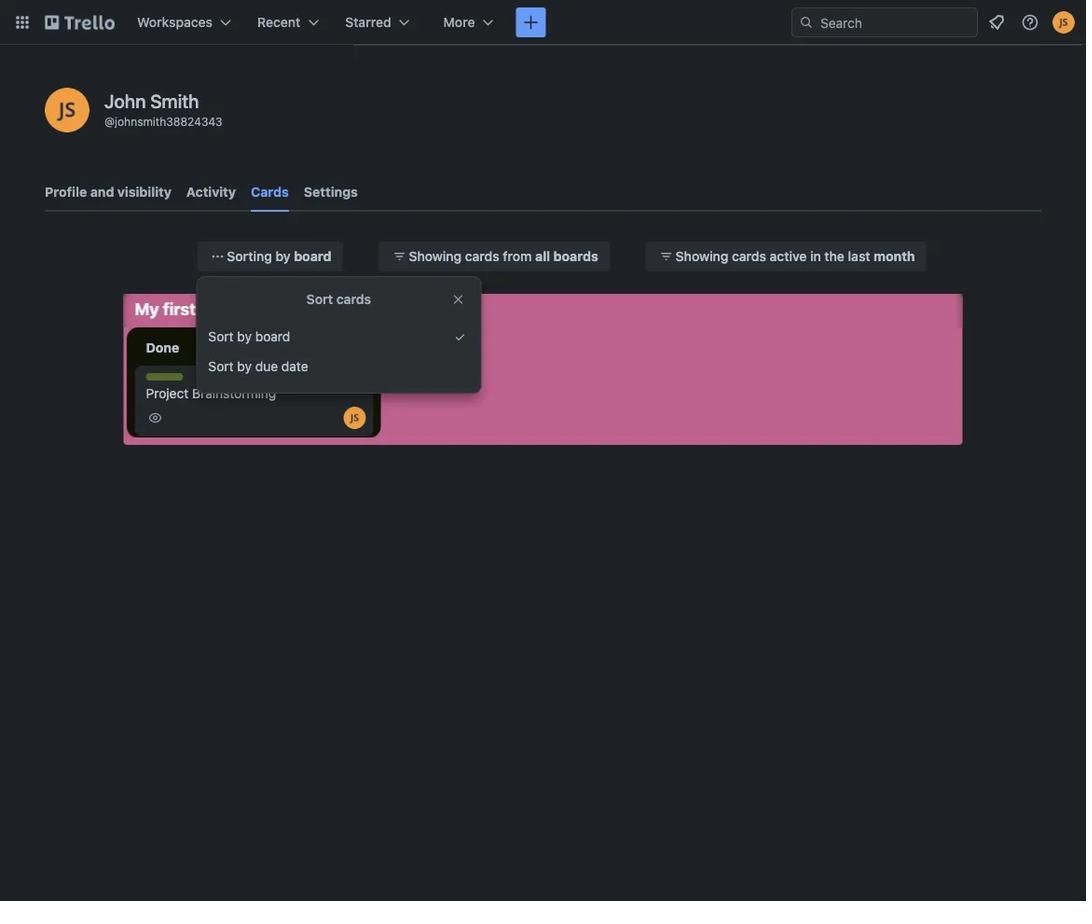 Task type: locate. For each thing, give the bounding box(es) containing it.
1 vertical spatial sort
[[208, 329, 234, 344]]

sort
[[307, 292, 333, 307], [208, 329, 234, 344], [208, 359, 234, 374]]

0 horizontal spatial showing
[[409, 249, 462, 264]]

color: lime, title: "ideas" element
[[146, 373, 183, 387]]

workspaces button
[[126, 7, 243, 37]]

done
[[146, 340, 179, 355]]

by left due
[[237, 359, 252, 374]]

open information menu image
[[1022, 13, 1040, 32]]

0 vertical spatial john smith (johnsmith38824343) image
[[1053, 11, 1076, 34]]

showing left active
[[676, 249, 729, 264]]

0 horizontal spatial board
[[200, 299, 247, 319]]

sort for sort cards
[[307, 292, 333, 307]]

sort up 'sort by board' link
[[307, 292, 333, 307]]

sort inside sort by due date link
[[208, 359, 234, 374]]

board up due
[[255, 329, 291, 344]]

settings
[[304, 184, 358, 200]]

last
[[849, 249, 871, 264]]

john up the @
[[104, 90, 146, 111]]

2 showing from the left
[[676, 249, 729, 264]]

sm image inside 'sort by board' link
[[451, 327, 470, 346]]

john smith (johnsmith38824343) image down sort by due date link
[[344, 407, 366, 429]]

back to home image
[[45, 7, 115, 37]]

search image
[[800, 15, 815, 30]]

all
[[536, 249, 551, 264]]

board up sort cards at the left top of page
[[294, 249, 332, 264]]

john smith (johnsmith38824343) image left the @
[[45, 88, 90, 132]]

2 vertical spatial sort
[[208, 359, 234, 374]]

profile and visibility
[[45, 184, 172, 200]]

sm image right boards
[[657, 247, 676, 266]]

0 vertical spatial sort
[[307, 292, 333, 307]]

visibility
[[117, 184, 172, 200]]

sort up brainstorming
[[208, 359, 234, 374]]

sm image up workspace
[[390, 247, 409, 266]]

john
[[104, 90, 146, 111], [273, 301, 303, 316]]

recent
[[258, 14, 301, 30]]

0 vertical spatial board
[[294, 249, 332, 264]]

sort inside 'sort by board' link
[[208, 329, 234, 344]]

0 vertical spatial john
[[104, 90, 146, 111]]

board
[[294, 249, 332, 264], [200, 299, 247, 319], [255, 329, 291, 344]]

1 showing from the left
[[409, 249, 462, 264]]

sm image up my first board
[[208, 247, 227, 266]]

0 horizontal spatial cards
[[337, 292, 372, 307]]

showing cards from all boards
[[409, 249, 599, 264]]

cards for from
[[465, 249, 500, 264]]

my
[[135, 299, 159, 319]]

sort by due date link
[[197, 352, 481, 382]]

profile and visibility link
[[45, 175, 172, 209]]

showing up workspace
[[409, 249, 462, 264]]

smith
[[150, 90, 199, 111]]

1 vertical spatial by
[[237, 329, 252, 344]]

primary element
[[0, 0, 1087, 45]]

date
[[282, 359, 308, 374]]

ideas project brainstorming
[[146, 374, 276, 401]]

john smith (johnsmith38824343) image
[[1053, 11, 1076, 34], [45, 88, 90, 132], [344, 407, 366, 429]]

1 horizontal spatial board
[[255, 329, 291, 344]]

by for sort by due date
[[237, 359, 252, 374]]

2 vertical spatial by
[[237, 359, 252, 374]]

sort by due date
[[208, 359, 308, 374]]

activity
[[187, 184, 236, 200]]

john left smith's
[[273, 301, 303, 316]]

1 horizontal spatial john
[[273, 301, 303, 316]]

2 horizontal spatial cards
[[732, 249, 767, 264]]

sm image
[[208, 247, 227, 266], [390, 247, 409, 266], [657, 247, 676, 266], [451, 327, 470, 346]]

by for sort by board
[[237, 329, 252, 344]]

sorting by board
[[227, 249, 332, 264]]

brainstorming
[[192, 386, 276, 401]]

sm image for showing cards from
[[390, 247, 409, 266]]

2 vertical spatial board
[[255, 329, 291, 344]]

0 horizontal spatial john smith (johnsmith38824343) image
[[45, 88, 90, 132]]

0 vertical spatial by
[[276, 249, 291, 264]]

sort cards
[[307, 292, 372, 307]]

by up sort by due date
[[237, 329, 252, 344]]

by right sorting
[[276, 249, 291, 264]]

1 vertical spatial board
[[200, 299, 247, 319]]

sort for sort by due date
[[208, 359, 234, 374]]

recent button
[[246, 7, 331, 37]]

active
[[770, 249, 807, 264]]

the
[[825, 249, 845, 264]]

john inside 'john smith @ johnsmith38824343'
[[104, 90, 146, 111]]

johnsmith38824343
[[115, 115, 223, 128]]

boards
[[554, 249, 599, 264]]

john smith @ johnsmith38824343
[[104, 90, 223, 128]]

john smith (johnsmith38824343) image right open information menu icon
[[1053, 11, 1076, 34]]

by
[[276, 249, 291, 264], [237, 329, 252, 344], [237, 359, 252, 374]]

workspace
[[357, 301, 424, 316]]

showing for showing cards from all boards
[[409, 249, 462, 264]]

2 horizontal spatial board
[[294, 249, 332, 264]]

1 horizontal spatial showing
[[676, 249, 729, 264]]

sort down my first board link
[[208, 329, 234, 344]]

2 horizontal spatial john smith (johnsmith38824343) image
[[1053, 11, 1076, 34]]

board up 'sort by board'
[[200, 299, 247, 319]]

cards
[[251, 184, 289, 200]]

settings link
[[304, 175, 358, 209]]

1 vertical spatial john
[[273, 301, 303, 316]]

@
[[104, 115, 115, 128]]

john smith's workspace link
[[262, 294, 435, 324]]

cards
[[465, 249, 500, 264], [732, 249, 767, 264], [337, 292, 372, 307]]

sm image down showing cards from all boards
[[451, 327, 470, 346]]

1 horizontal spatial john smith (johnsmith38824343) image
[[344, 407, 366, 429]]

month
[[874, 249, 916, 264]]

showing
[[409, 249, 462, 264], [676, 249, 729, 264]]

1 horizontal spatial cards
[[465, 249, 500, 264]]

showing cards active in the last month
[[676, 249, 916, 264]]

0 horizontal spatial john
[[104, 90, 146, 111]]

starred button
[[334, 7, 421, 37]]

sm image for showing cards active in the last
[[657, 247, 676, 266]]



Task type: describe. For each thing, give the bounding box(es) containing it.
board for my first board
[[200, 299, 247, 319]]

in
[[811, 249, 822, 264]]

sort by board link
[[197, 322, 481, 352]]

starred
[[345, 14, 392, 30]]

sm image
[[146, 409, 165, 427]]

workspaces
[[137, 14, 213, 30]]

board for sort by board
[[255, 329, 291, 344]]

0 notifications image
[[986, 11, 1009, 34]]

sort for sort by board
[[208, 329, 234, 344]]

first
[[163, 299, 196, 319]]

showing for showing cards active in the last month
[[676, 249, 729, 264]]

ideas
[[146, 374, 179, 387]]

board for sorting by board
[[294, 249, 332, 264]]

more
[[444, 14, 475, 30]]

2 vertical spatial john smith (johnsmith38824343) image
[[344, 407, 366, 429]]

john for smith
[[104, 90, 146, 111]]

activity link
[[187, 175, 236, 209]]

john for smith's
[[273, 301, 303, 316]]

sm image for sorting by
[[208, 247, 227, 266]]

my first board
[[135, 299, 247, 319]]

sorting
[[227, 249, 272, 264]]

smith's
[[307, 301, 353, 316]]

more button
[[433, 7, 505, 37]]

by for sorting by board
[[276, 249, 291, 264]]

from
[[503, 249, 532, 264]]

and
[[90, 184, 114, 200]]

due
[[255, 359, 278, 374]]

sort by board
[[208, 329, 291, 344]]

1 vertical spatial john smith (johnsmith38824343) image
[[45, 88, 90, 132]]

Search field
[[792, 7, 979, 37]]

cards for active
[[732, 249, 767, 264]]

create board or workspace image
[[522, 13, 541, 32]]

my first board link
[[124, 294, 258, 324]]

project
[[146, 386, 189, 401]]

cards link
[[251, 175, 289, 212]]

john smith's workspace
[[273, 301, 424, 316]]

profile
[[45, 184, 87, 200]]



Task type: vqa. For each thing, say whether or not it's contained in the screenshot.
boards
yes



